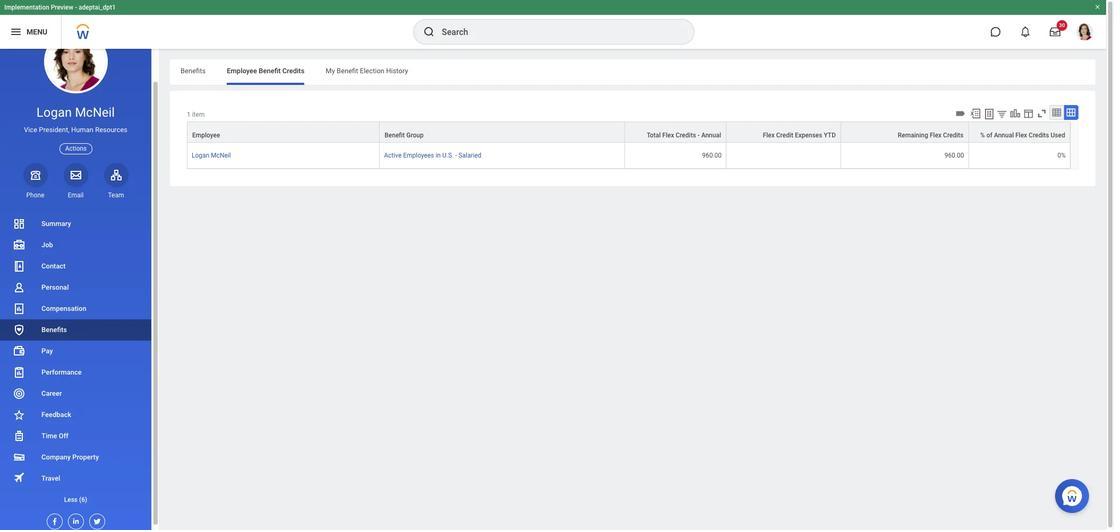 Task type: describe. For each thing, give the bounding box(es) containing it.
credits for employee benefit credits
[[282, 67, 304, 75]]

1 960.00 from the left
[[702, 152, 722, 159]]

notifications large image
[[1020, 27, 1031, 37]]

election
[[360, 67, 384, 75]]

0%
[[1058, 152, 1066, 159]]

in
[[436, 152, 441, 159]]

u.s.
[[442, 152, 454, 159]]

salaried
[[459, 152, 481, 159]]

feedback
[[41, 411, 71, 419]]

personal
[[41, 284, 69, 292]]

- inside menu banner
[[75, 4, 77, 11]]

mail image
[[69, 169, 82, 181]]

job image
[[13, 239, 25, 252]]

performance
[[41, 369, 82, 377]]

career
[[41, 390, 62, 398]]

export to worksheets image
[[983, 108, 996, 121]]

email logan mcneil element
[[63, 191, 88, 200]]

menu button
[[0, 15, 61, 49]]

implementation preview -   adeptai_dpt1
[[4, 4, 116, 11]]

implementation
[[4, 4, 49, 11]]

remaining
[[898, 132, 928, 139]]

pay link
[[0, 341, 151, 362]]

phone logan mcneil element
[[23, 191, 48, 200]]

flex credit expenses ytd column header
[[726, 122, 841, 143]]

property
[[72, 454, 99, 461]]

credit
[[776, 132, 793, 139]]

employees
[[403, 152, 434, 159]]

select to filter grid data image
[[996, 108, 1008, 119]]

company property
[[41, 454, 99, 461]]

history
[[386, 67, 408, 75]]

1 item
[[187, 111, 205, 118]]

actions
[[65, 145, 87, 152]]

view team image
[[110, 169, 122, 181]]

benefit for my
[[337, 67, 358, 75]]

phone
[[26, 192, 44, 199]]

flex inside column header
[[763, 132, 775, 139]]

compensation
[[41, 305, 86, 313]]

- inside total flex credits - annual popup button
[[698, 132, 700, 139]]

active employees in u.s. - salaried link
[[384, 150, 481, 159]]

employee button
[[187, 122, 379, 142]]

1 flex from the left
[[662, 132, 674, 139]]

performance image
[[13, 366, 25, 379]]

credits left used
[[1029, 132, 1049, 139]]

ytd
[[824, 132, 836, 139]]

performance link
[[0, 362, 151, 383]]

employee for employee benefit credits
[[227, 67, 257, 75]]

1 horizontal spatial logan
[[192, 152, 209, 159]]

tag image
[[955, 108, 967, 119]]

expand table image
[[1066, 107, 1076, 118]]

off
[[59, 432, 68, 440]]

row containing logan mcneil
[[187, 143, 1071, 169]]

linkedin image
[[68, 515, 80, 526]]

mcneil inside logan mcneil link
[[211, 152, 231, 159]]

group
[[406, 132, 424, 139]]

export to excel image
[[970, 108, 981, 119]]

(6)
[[79, 497, 87, 504]]

navigation pane region
[[0, 30, 159, 531]]

% of annual flex credits used button
[[969, 122, 1070, 142]]

time off image
[[13, 430, 25, 443]]

contact
[[41, 262, 66, 270]]

of
[[987, 132, 993, 139]]

team link
[[104, 163, 128, 200]]

table image
[[1051, 107, 1062, 118]]

phone image
[[28, 169, 43, 181]]

mcneil inside navigation pane "region"
[[75, 105, 115, 120]]

email button
[[63, 163, 88, 200]]

preview
[[51, 4, 73, 11]]

justify image
[[10, 25, 22, 38]]

less (6) button
[[0, 490, 151, 511]]

logan inside navigation pane "region"
[[37, 105, 72, 120]]

total
[[647, 132, 661, 139]]

remaining flex credits
[[898, 132, 964, 139]]

logan mcneil link
[[192, 150, 231, 159]]

career image
[[13, 388, 25, 400]]

30 button
[[1044, 20, 1067, 44]]

fullscreen image
[[1036, 108, 1048, 119]]

total flex credits - annual
[[647, 132, 721, 139]]

2 960.00 from the left
[[945, 152, 964, 159]]

logan mcneil inside row
[[192, 152, 231, 159]]

used
[[1051, 132, 1065, 139]]

email
[[68, 192, 84, 199]]

actions button
[[59, 143, 93, 154]]



Task type: locate. For each thing, give the bounding box(es) containing it.
logan mcneil inside navigation pane "region"
[[37, 105, 115, 120]]

960.00 down remaining flex credits
[[945, 152, 964, 159]]

1 horizontal spatial benefits
[[181, 67, 206, 75]]

1 horizontal spatial 960.00
[[945, 152, 964, 159]]

30
[[1059, 22, 1065, 28]]

menu
[[27, 27, 47, 36]]

- right preview
[[75, 4, 77, 11]]

1 vertical spatial logan mcneil
[[192, 152, 231, 159]]

active employees in u.s. - salaried
[[384, 152, 481, 159]]

summary
[[41, 220, 71, 228]]

flex
[[662, 132, 674, 139], [763, 132, 775, 139], [930, 132, 942, 139], [1016, 132, 1027, 139]]

logan
[[37, 105, 72, 120], [192, 152, 209, 159]]

3 flex from the left
[[930, 132, 942, 139]]

remaining flex credits button
[[841, 122, 968, 142]]

vice
[[24, 126, 37, 134]]

personal link
[[0, 277, 151, 298]]

credits for total flex credits - annual
[[676, 132, 696, 139]]

benefits up pay
[[41, 326, 67, 334]]

benefit inside popup button
[[385, 132, 405, 139]]

summary link
[[0, 213, 151, 235]]

credits for remaining flex credits
[[943, 132, 964, 139]]

0 horizontal spatial 960.00
[[702, 152, 722, 159]]

team
[[108, 192, 124, 199]]

contact image
[[13, 260, 25, 273]]

employee
[[227, 67, 257, 75], [192, 132, 220, 139]]

benefits image
[[13, 324, 25, 337]]

phone button
[[23, 163, 48, 200]]

1
[[187, 111, 191, 118]]

credits right total on the top right
[[676, 132, 696, 139]]

menu banner
[[0, 0, 1106, 49]]

row containing employee
[[187, 122, 1071, 143]]

tab list
[[170, 59, 1096, 85]]

- right the u.s.
[[455, 152, 457, 159]]

1 vertical spatial benefits
[[41, 326, 67, 334]]

flex right the remaining
[[930, 132, 942, 139]]

travel image
[[13, 472, 25, 485]]

time off
[[41, 432, 68, 440]]

2 flex from the left
[[763, 132, 775, 139]]

1 horizontal spatial benefit
[[337, 67, 358, 75]]

company
[[41, 454, 71, 461]]

human
[[71, 126, 93, 134]]

feedback image
[[13, 409, 25, 422]]

item
[[192, 111, 205, 118]]

less (6) button
[[0, 494, 151, 507]]

Search Workday  search field
[[442, 20, 672, 44]]

0 vertical spatial logan mcneil
[[37, 105, 115, 120]]

tab list containing benefits
[[170, 59, 1096, 85]]

my
[[326, 67, 335, 75]]

1 horizontal spatial employee
[[227, 67, 257, 75]]

pay
[[41, 347, 53, 355]]

benefits inside list
[[41, 326, 67, 334]]

logan mcneil down item
[[192, 152, 231, 159]]

job link
[[0, 235, 151, 256]]

adeptai_dpt1
[[79, 4, 116, 11]]

summary image
[[13, 218, 25, 230]]

job
[[41, 241, 53, 249]]

logan mcneil
[[37, 105, 115, 120], [192, 152, 231, 159]]

0 vertical spatial benefits
[[181, 67, 206, 75]]

compensation link
[[0, 298, 151, 320]]

1 horizontal spatial mcneil
[[211, 152, 231, 159]]

0 vertical spatial employee
[[227, 67, 257, 75]]

credits left my at the left of the page
[[282, 67, 304, 75]]

0 horizontal spatial mcneil
[[75, 105, 115, 120]]

1 vertical spatial -
[[698, 132, 700, 139]]

president,
[[39, 126, 69, 134]]

time off link
[[0, 426, 151, 447]]

career link
[[0, 383, 151, 405]]

960.00 down total flex credits - annual
[[702, 152, 722, 159]]

logan mcneil up vice president, human resources
[[37, 105, 115, 120]]

compensation image
[[13, 303, 25, 315]]

close environment banner image
[[1095, 4, 1101, 10]]

0 horizontal spatial -
[[75, 4, 77, 11]]

0 horizontal spatial benefit
[[259, 67, 281, 75]]

0 vertical spatial mcneil
[[75, 105, 115, 120]]

resources
[[95, 126, 127, 134]]

flex right total on the top right
[[662, 132, 674, 139]]

less
[[64, 497, 78, 504]]

4 flex from the left
[[1016, 132, 1027, 139]]

1 horizontal spatial -
[[455, 152, 457, 159]]

annual
[[701, 132, 721, 139], [994, 132, 1014, 139]]

click to view/edit grid preferences image
[[1023, 108, 1034, 119]]

flex left credit
[[763, 132, 775, 139]]

benefit group button
[[380, 122, 624, 142]]

time
[[41, 432, 57, 440]]

0 horizontal spatial logan
[[37, 105, 72, 120]]

credits down tag image
[[943, 132, 964, 139]]

1 row from the top
[[187, 122, 1071, 143]]

benefits
[[181, 67, 206, 75], [41, 326, 67, 334]]

0 vertical spatial logan
[[37, 105, 72, 120]]

vice president, human resources
[[24, 126, 127, 134]]

flex down expand/collapse chart image
[[1016, 132, 1027, 139]]

total flex credits - annual button
[[625, 122, 726, 142]]

active
[[384, 152, 402, 159]]

employee benefit credits
[[227, 67, 304, 75]]

team logan mcneil element
[[104, 191, 128, 200]]

2 annual from the left
[[994, 132, 1014, 139]]

profile logan mcneil image
[[1076, 23, 1093, 43]]

2 horizontal spatial benefit
[[385, 132, 405, 139]]

benefit group
[[385, 132, 424, 139]]

960.00
[[702, 152, 722, 159], [945, 152, 964, 159]]

credits
[[282, 67, 304, 75], [676, 132, 696, 139], [943, 132, 964, 139], [1029, 132, 1049, 139]]

cell
[[726, 143, 841, 169]]

0 horizontal spatial benefits
[[41, 326, 67, 334]]

company property image
[[13, 451, 25, 464]]

benefit
[[259, 67, 281, 75], [337, 67, 358, 75], [385, 132, 405, 139]]

expenses
[[795, 132, 822, 139]]

benefit for employee
[[259, 67, 281, 75]]

annual inside total flex credits - annual popup button
[[701, 132, 721, 139]]

benefits up 1 item
[[181, 67, 206, 75]]

- right total on the top right
[[698, 132, 700, 139]]

feedback link
[[0, 405, 151, 426]]

0 horizontal spatial annual
[[701, 132, 721, 139]]

flex credit expenses ytd
[[763, 132, 836, 139]]

employee for employee
[[192, 132, 220, 139]]

list containing summary
[[0, 213, 151, 511]]

mcneil
[[75, 105, 115, 120], [211, 152, 231, 159]]

company property link
[[0, 447, 151, 468]]

less (6)
[[64, 497, 87, 504]]

benefits link
[[0, 320, 151, 341]]

% of annual flex credits used
[[980, 132, 1065, 139]]

1 horizontal spatial annual
[[994, 132, 1014, 139]]

2 row from the top
[[187, 143, 1071, 169]]

logan up president,
[[37, 105, 72, 120]]

1 annual from the left
[[701, 132, 721, 139]]

0 horizontal spatial employee
[[192, 132, 220, 139]]

0 vertical spatial -
[[75, 4, 77, 11]]

1 vertical spatial logan
[[192, 152, 209, 159]]

2 horizontal spatial -
[[698, 132, 700, 139]]

2 vertical spatial -
[[455, 152, 457, 159]]

1 horizontal spatial logan mcneil
[[192, 152, 231, 159]]

twitter image
[[89, 515, 101, 526]]

row
[[187, 122, 1071, 143], [187, 143, 1071, 169]]

flex credit expenses ytd button
[[726, 122, 841, 142]]

1 vertical spatial employee
[[192, 132, 220, 139]]

annual inside % of annual flex credits used popup button
[[994, 132, 1014, 139]]

contact link
[[0, 256, 151, 277]]

travel
[[41, 475, 60, 483]]

facebook image
[[47, 515, 59, 526]]

logan down item
[[192, 152, 209, 159]]

- inside active employees in u.s. - salaried link
[[455, 152, 457, 159]]

benefits inside tab list
[[181, 67, 206, 75]]

0 horizontal spatial logan mcneil
[[37, 105, 115, 120]]

1 vertical spatial mcneil
[[211, 152, 231, 159]]

inbox large image
[[1050, 27, 1061, 37]]

list
[[0, 213, 151, 511]]

personal image
[[13, 281, 25, 294]]

search image
[[423, 25, 435, 38]]

list inside navigation pane "region"
[[0, 213, 151, 511]]

pay image
[[13, 345, 25, 358]]

my benefit election history
[[326, 67, 408, 75]]

toolbar
[[953, 105, 1079, 122]]

expand/collapse chart image
[[1010, 108, 1021, 119]]

travel link
[[0, 468, 151, 490]]

employee inside popup button
[[192, 132, 220, 139]]

%
[[980, 132, 985, 139]]

employee inside tab list
[[227, 67, 257, 75]]

-
[[75, 4, 77, 11], [698, 132, 700, 139], [455, 152, 457, 159]]



Task type: vqa. For each thing, say whether or not it's contained in the screenshot.
Less (6) dropdown button
yes



